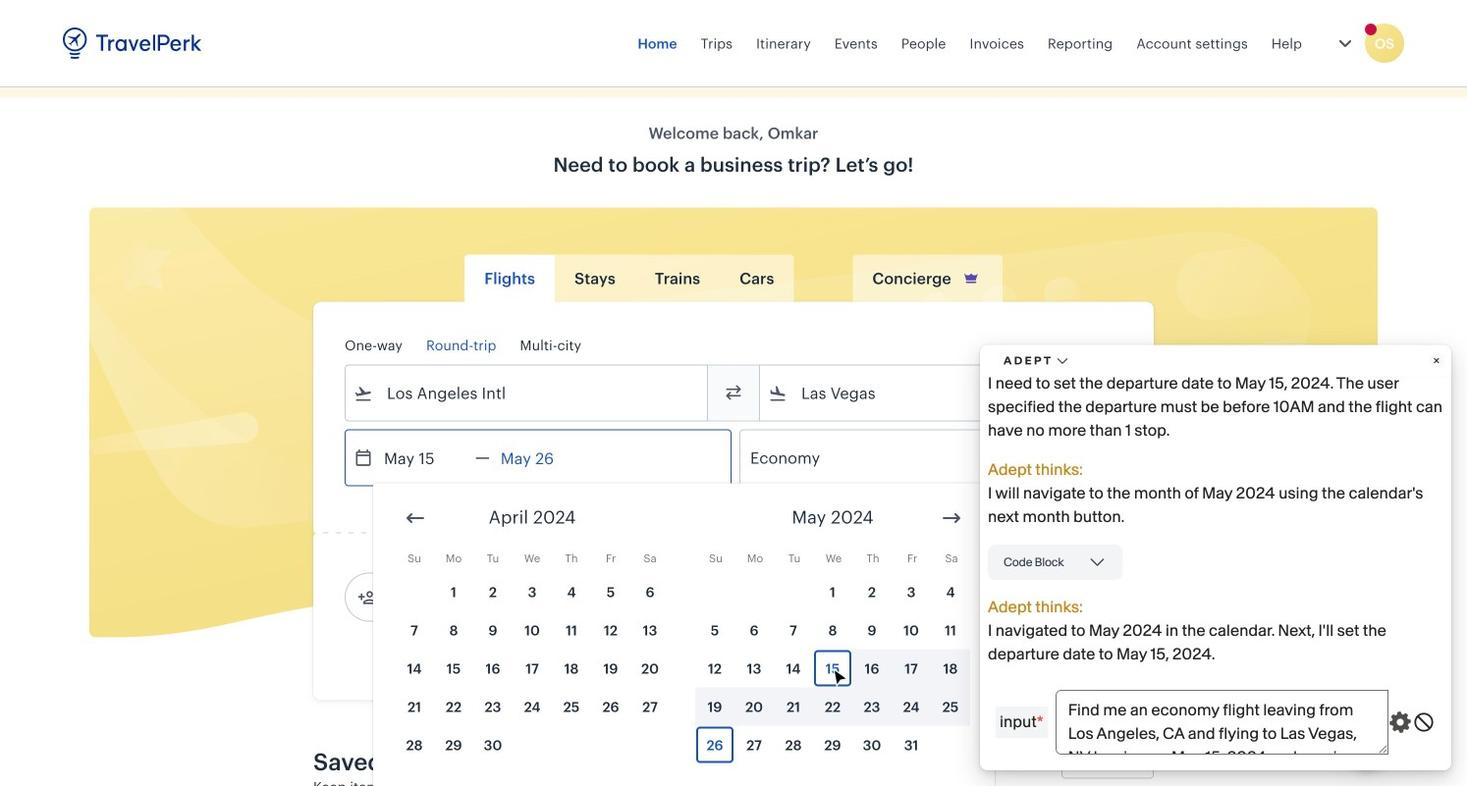 Task type: describe. For each thing, give the bounding box(es) containing it.
move forward to switch to the next month. image
[[940, 507, 963, 530]]

calendar application
[[373, 484, 1467, 787]]



Task type: locate. For each thing, give the bounding box(es) containing it.
Add first traveler search field
[[377, 582, 581, 613]]

Depart text field
[[373, 431, 475, 486]]

To search field
[[788, 378, 1096, 409]]

From search field
[[373, 378, 681, 409]]

Return text field
[[490, 431, 592, 486]]

move backward to switch to the previous month. image
[[404, 507, 427, 530]]



